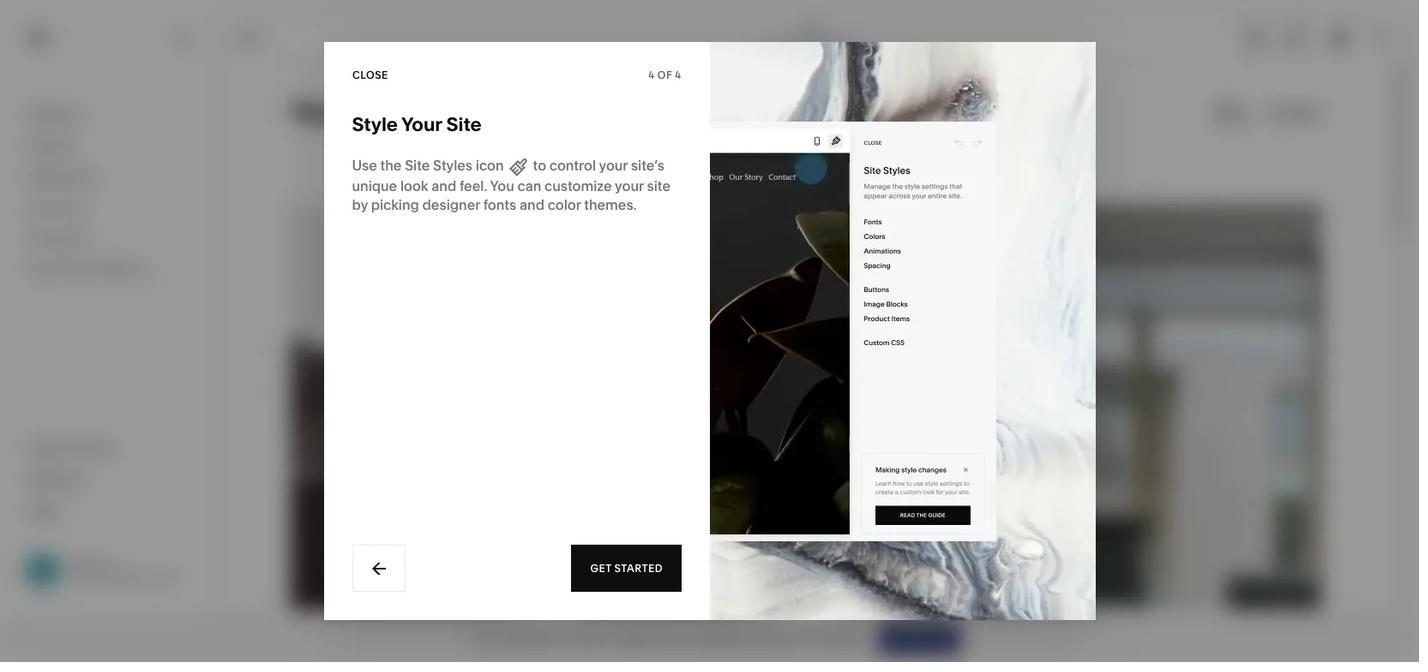 Task type: describe. For each thing, give the bounding box(es) containing it.
can
[[518, 177, 541, 195]]

started
[[614, 563, 663, 575]]

scheduling
[[73, 261, 147, 278]]

acuity
[[28, 261, 70, 278]]

out
[[780, 632, 799, 647]]

your trial ends in 14 days. upgrade now to get the most out of your site.
[[469, 632, 866, 647]]

trial
[[497, 632, 518, 647]]

0 horizontal spatial and
[[432, 177, 456, 195]]

1 horizontal spatial to
[[692, 632, 703, 647]]

edit button
[[227, 21, 274, 53]]

color
[[548, 196, 581, 213]]

animation showing how to open the site styles panel on a squarespace site. image
[[710, 121, 996, 542]]

most
[[749, 632, 777, 647]]

selling
[[28, 137, 73, 154]]

acuity scheduling
[[28, 261, 147, 278]]

themes.
[[584, 196, 637, 213]]

analytics
[[28, 230, 89, 247]]

1 vertical spatial your
[[615, 177, 644, 195]]

fonts
[[483, 196, 516, 213]]

by
[[352, 196, 368, 213]]

get
[[590, 563, 611, 575]]

1 4 from the left
[[649, 68, 655, 81]]

to control your site's unique look and feel. you can customize your site by picking designer fonts and color themes.
[[352, 157, 671, 213]]

customize
[[545, 177, 612, 195]]

site for your
[[446, 113, 482, 136]]

site
[[647, 177, 671, 195]]

klobrad84@gmail.com
[[68, 571, 177, 584]]

site.
[[843, 632, 866, 647]]

asset library
[[28, 440, 114, 457]]

4 of 4
[[649, 68, 681, 81]]

designer
[[422, 196, 480, 213]]

styles
[[433, 157, 473, 174]]

use
[[352, 157, 377, 174]]

asset
[[28, 440, 65, 457]]

get started
[[590, 563, 663, 575]]

klo
[[94, 557, 109, 570]]

ends
[[521, 632, 549, 647]]

brad
[[68, 557, 91, 570]]

acuity scheduling link
[[28, 260, 190, 280]]

0 horizontal spatial your
[[402, 113, 442, 136]]

settings
[[28, 470, 82, 488]]

1 horizontal spatial and
[[520, 196, 545, 213]]

close button
[[352, 60, 388, 90]]

get
[[706, 632, 725, 647]]

help link
[[28, 500, 59, 519]]

1 vertical spatial of
[[802, 632, 813, 647]]

feel.
[[460, 177, 487, 195]]



Task type: locate. For each thing, give the bounding box(es) containing it.
style
[[352, 113, 398, 136]]

1 vertical spatial and
[[520, 196, 545, 213]]

tab list
[[1235, 24, 1314, 51]]

0 vertical spatial your
[[402, 113, 442, 136]]

unique
[[352, 177, 397, 195]]

published
[[813, 37, 862, 50]]

asset library link
[[28, 439, 190, 459]]

·
[[808, 37, 810, 50]]

marketing
[[28, 168, 95, 185]]

0 vertical spatial your
[[599, 157, 628, 174]]

0 horizontal spatial the
[[380, 157, 402, 174]]

marketing link
[[28, 167, 190, 188]]

1 vertical spatial your
[[469, 632, 494, 647]]

site for the
[[405, 157, 430, 174]]

look
[[400, 177, 428, 195]]

portfolio
[[764, 37, 805, 50]]

use the site styles icon
[[352, 157, 504, 174]]

analytics link
[[28, 229, 190, 250]]

get started button
[[571, 545, 681, 593]]

your left trial
[[469, 632, 494, 647]]

1 vertical spatial to
[[692, 632, 703, 647]]

picking
[[371, 196, 419, 213]]

14
[[565, 632, 577, 647]]

4
[[649, 68, 655, 81], [675, 68, 681, 81]]

site up styles
[[446, 113, 482, 136]]

0 vertical spatial and
[[432, 177, 456, 195]]

in
[[552, 632, 562, 647]]

your up use the site styles icon
[[402, 113, 442, 136]]

control
[[550, 157, 596, 174]]

1 vertical spatial site
[[405, 157, 430, 174]]

days.
[[580, 632, 609, 647]]

your
[[599, 157, 628, 174], [615, 177, 644, 195], [815, 632, 840, 647]]

0 vertical spatial to
[[533, 157, 546, 174]]

style your site
[[352, 113, 482, 136]]

site
[[446, 113, 482, 136], [405, 157, 430, 174]]

the
[[380, 157, 402, 174], [728, 632, 746, 647]]

now
[[665, 632, 689, 647]]

2 4 from the left
[[675, 68, 681, 81]]

close
[[352, 68, 388, 81]]

upgrade
[[612, 632, 662, 647]]

1 horizontal spatial your
[[469, 632, 494, 647]]

to
[[533, 157, 546, 174], [692, 632, 703, 647]]

brad klo klobrad84@gmail.com
[[68, 557, 177, 584]]

edit
[[238, 30, 263, 43]]

settings link
[[28, 470, 190, 490]]

to up can
[[533, 157, 546, 174]]

library
[[69, 440, 114, 457]]

website
[[28, 106, 82, 123]]

1 horizontal spatial the
[[728, 632, 746, 647]]

website link
[[28, 105, 190, 126]]

0 horizontal spatial of
[[658, 68, 672, 81]]

to inside to control your site's unique look and feel. you can customize your site by picking designer fonts and color themes.
[[533, 157, 546, 174]]

icon
[[476, 157, 504, 174]]

1 horizontal spatial site
[[446, 113, 482, 136]]

and
[[432, 177, 456, 195], [520, 196, 545, 213]]

0 horizontal spatial to
[[533, 157, 546, 174]]

your left the site.
[[815, 632, 840, 647]]

the right "get"
[[728, 632, 746, 647]]

you
[[490, 177, 514, 195]]

your up themes.
[[615, 177, 644, 195]]

0 vertical spatial of
[[658, 68, 672, 81]]

site up "look"
[[405, 157, 430, 174]]

contacts
[[28, 199, 87, 216]]

0 vertical spatial site
[[446, 113, 482, 136]]

to left "get"
[[692, 632, 703, 647]]

0 horizontal spatial 4
[[649, 68, 655, 81]]

0 vertical spatial the
[[380, 157, 402, 174]]

1 vertical spatial the
[[728, 632, 746, 647]]

your left site's on the left top of the page
[[599, 157, 628, 174]]

1 horizontal spatial 4
[[675, 68, 681, 81]]

and down can
[[520, 196, 545, 213]]

help
[[28, 501, 59, 518]]

site's
[[631, 157, 665, 174]]

1 horizontal spatial of
[[802, 632, 813, 647]]

your
[[402, 113, 442, 136], [469, 632, 494, 647]]

the up unique
[[380, 157, 402, 174]]

2 vertical spatial your
[[815, 632, 840, 647]]

contacts link
[[28, 198, 190, 219]]

work portfolio · published
[[764, 24, 862, 50]]

0 horizontal spatial site
[[405, 157, 430, 174]]

and up designer
[[432, 177, 456, 195]]

selling link
[[28, 136, 190, 157]]

work
[[800, 24, 825, 36]]

of
[[658, 68, 672, 81], [802, 632, 813, 647]]



Task type: vqa. For each thing, say whether or not it's contained in the screenshot.
Website LINK
yes



